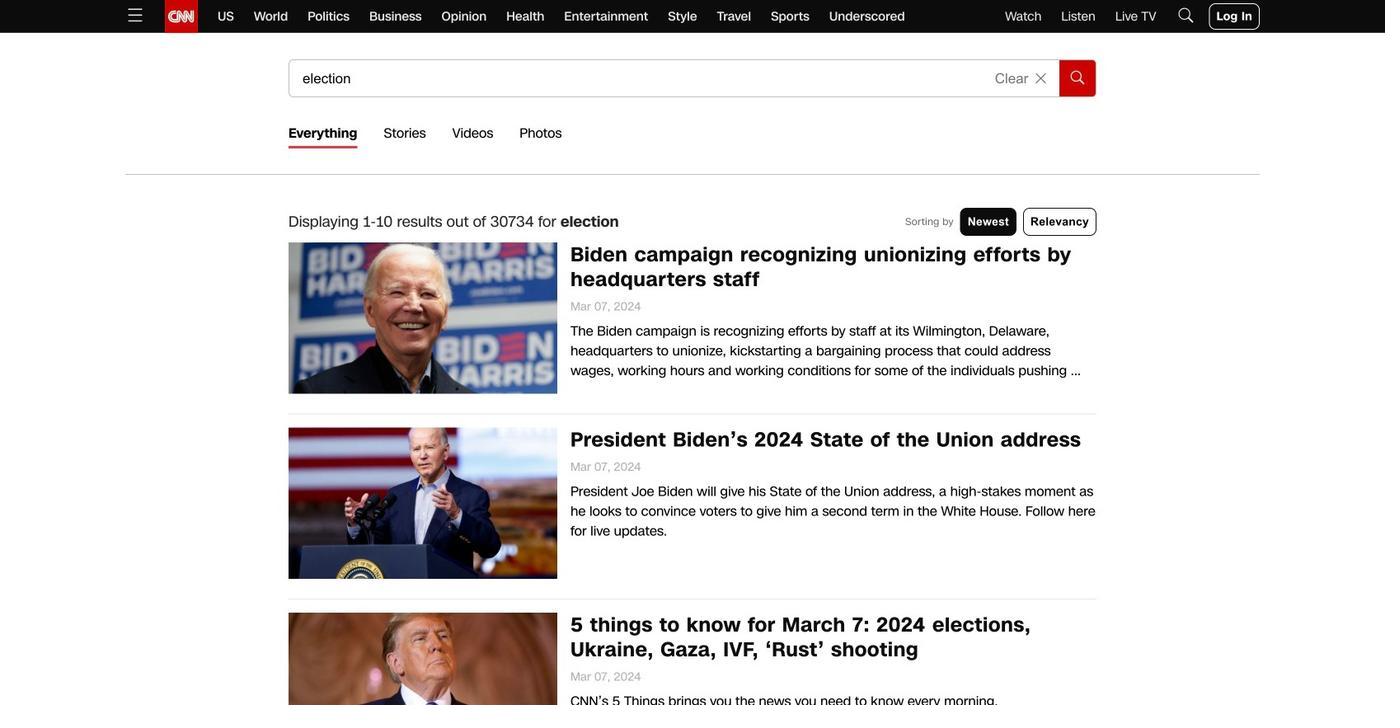 Task type: describe. For each thing, give the bounding box(es) containing it.
search image
[[1068, 65, 1089, 86]]



Task type: vqa. For each thing, say whether or not it's contained in the screenshot.
text box
yes



Task type: locate. For each thing, give the bounding box(es) containing it.
ui add 2 image
[[1029, 66, 1054, 91]]

search icon image
[[1177, 5, 1197, 25]]

None text field
[[290, 60, 981, 97]]

open menu icon image
[[125, 5, 145, 25]]



